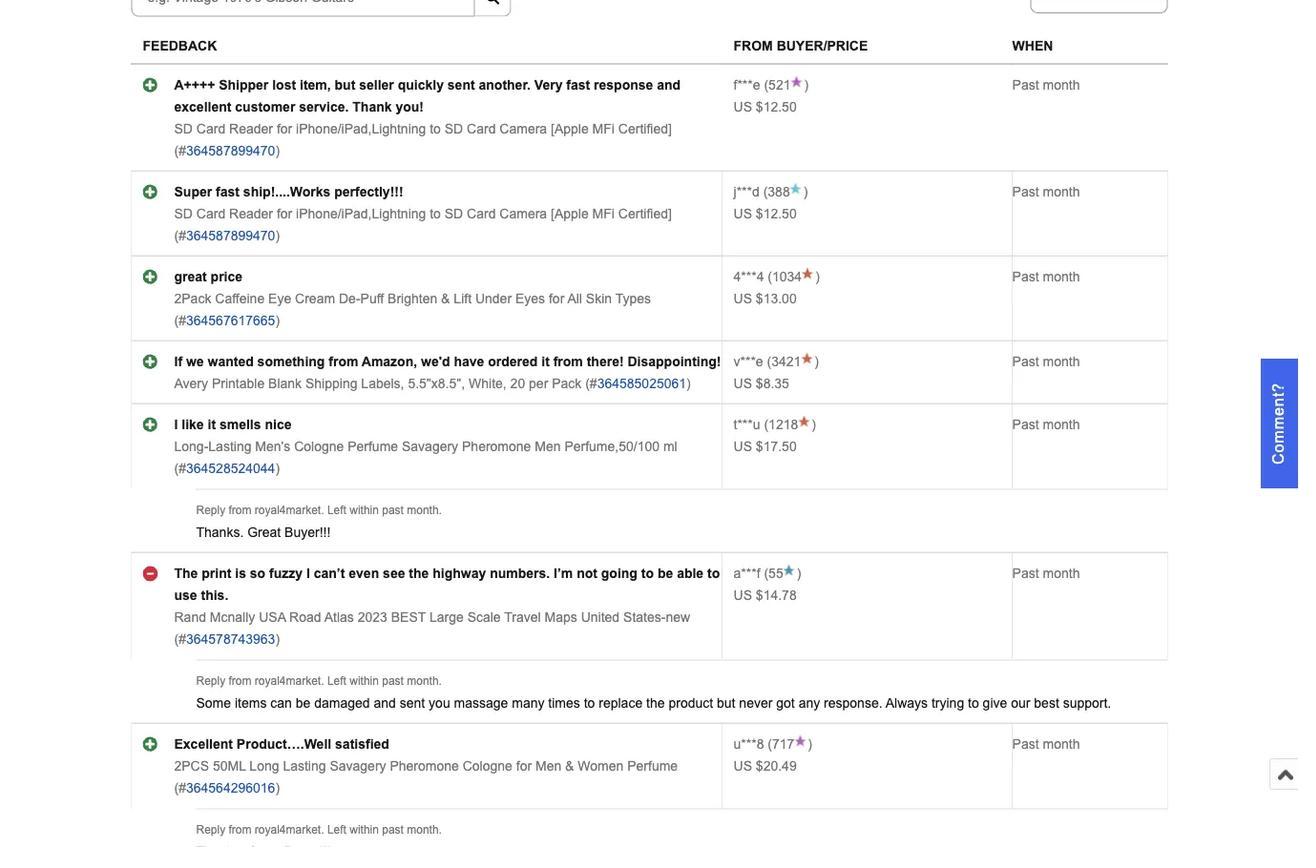 Task type: describe. For each thing, give the bounding box(es) containing it.
past for ( 1034
[[1013, 269, 1040, 284]]

be inside the print is so fuzzy i can't even see the highway numbers.  i'm not going to be able to use this.
[[658, 566, 673, 581]]

items
[[235, 696, 267, 711]]

( for 55
[[764, 566, 769, 581]]

response.
[[824, 696, 883, 711]]

for down customer
[[277, 121, 292, 136]]

from up pack
[[554, 354, 583, 369]]

super fast ship!....works perfectly!!!
[[174, 184, 404, 199]]

royal4market for buyer!!!
[[255, 504, 321, 517]]

pack
[[552, 376, 582, 391]]

( 521
[[761, 77, 791, 92]]

) down eye
[[275, 313, 280, 328]]

card down super
[[197, 206, 226, 221]]

month for ( 55
[[1043, 566, 1080, 581]]

i'm
[[554, 566, 573, 581]]

excellent
[[174, 99, 232, 114]]

u***8
[[734, 737, 764, 752]]

past for ( 55
[[1013, 566, 1040, 581]]

and inside reply from royal4market . left within past month. some items can be damaged and sent you massage many times to replace the product but never got any response. always trying to give our best support.
[[374, 696, 396, 711]]

& inside 2pack caffeine eye cream de-puff brighten & lift under eyes for all skin types (#
[[441, 291, 450, 306]]

times
[[548, 696, 580, 711]]

$14.78
[[756, 588, 797, 603]]

if we wanted something from amazon, we'd have ordered it from there!  disappointing! avery printable blank shipping labels, 5.5"x8.5", white, 20 per pack (# 364585025061 )
[[174, 354, 721, 391]]

united
[[581, 610, 620, 625]]

364528524044 )
[[186, 461, 280, 476]]

3 past from the top
[[382, 824, 404, 837]]

[apple for super fast ship!....works perfectly!!!
[[551, 206, 589, 221]]

( for 1218
[[764, 417, 769, 432]]

from up shipping
[[329, 354, 358, 369]]

to right able
[[708, 566, 720, 581]]

521
[[769, 77, 791, 92]]

$12.50 for 521
[[756, 99, 797, 114]]

types
[[616, 291, 651, 306]]

when element
[[1013, 39, 1054, 53]]

always
[[886, 696, 928, 711]]

lift
[[454, 291, 472, 306]]

great price element
[[174, 269, 243, 284]]

month for ( 1034
[[1043, 269, 1080, 284]]

mfi for f***e
[[593, 121, 615, 136]]

us for f***e
[[734, 99, 752, 114]]

50ml
[[213, 759, 246, 774]]

if we wanted something from amazon, we'd have ordered it from there!  disappointing! element
[[174, 354, 721, 369]]

the print is so fuzzy i can't even see the highway numbers.  i'm not going to be able to use this.
[[174, 566, 720, 603]]

camera for super fast ship!....works perfectly!!!
[[500, 206, 547, 221]]

feedback left by buyer. element for ( 1034
[[734, 269, 764, 284]]

) down usa
[[275, 632, 280, 647]]

excellent product….well satisfied
[[174, 737, 389, 752]]

for inside 2pack caffeine eye cream de-puff brighten & lift under eyes for all skin types (#
[[549, 291, 565, 306]]

the inside the print is so fuzzy i can't even see the highway numbers.  i'm not going to be able to use this.
[[409, 566, 429, 581]]

$17.50
[[756, 439, 797, 454]]

) right 388
[[804, 184, 808, 199]]

we
[[186, 354, 204, 369]]

eye
[[268, 291, 291, 306]]

. for can
[[321, 675, 324, 688]]

) down long
[[275, 781, 280, 796]]

past for buyer!!!
[[382, 504, 404, 517]]

fast inside a++++  shipper lost item, but seller quickly sent another. very fast response and excellent customer service. thank you!
[[567, 77, 590, 92]]

388
[[768, 184, 790, 199]]

0 horizontal spatial it
[[208, 417, 216, 432]]

we'd
[[421, 354, 450, 369]]

for down ship!....works
[[277, 206, 292, 221]]

ordered
[[488, 354, 538, 369]]

avery
[[174, 376, 208, 391]]

2pcs 50ml long lasting savagery pheromone cologne for men & women perfume (#
[[174, 759, 678, 796]]

royal4market for can
[[255, 675, 321, 688]]

past month element for 1218
[[1013, 417, 1080, 432]]

) down ship!....works
[[275, 228, 280, 243]]

from for reply from royal4market . left within past month.
[[229, 824, 252, 837]]

very
[[535, 77, 563, 92]]

de-
[[339, 291, 361, 306]]

364587899470 link for shipper
[[186, 143, 275, 158]]

disappointing!
[[628, 354, 721, 369]]

(# inside rand mcnally usa road atlas 2023 best large scale travel maps united states-new (#
[[174, 632, 186, 647]]

pheromone inside 2pcs 50ml long lasting savagery pheromone cologne for men & women perfume (#
[[390, 759, 459, 774]]

past for ( 388
[[1013, 184, 1040, 199]]

us for j***d
[[734, 206, 752, 221]]

past for ( 3421
[[1013, 354, 1040, 369]]

within for buyer!!!
[[350, 504, 379, 517]]

quickly
[[398, 77, 444, 92]]

mcnally
[[210, 610, 255, 625]]

$13.00
[[756, 291, 797, 306]]

reply from royal4market . left within past month. some items can be damaged and sent you massage many times to replace the product but never got any response. always trying to give our best support.
[[196, 675, 1112, 711]]

feedback replied by seller royal4market. element for items
[[196, 675, 321, 688]]

) up ship!....works
[[275, 143, 280, 158]]

to left give
[[968, 696, 979, 711]]

never
[[739, 696, 773, 711]]

got
[[777, 696, 795, 711]]

( 55
[[761, 566, 784, 581]]

to right going
[[642, 566, 654, 581]]

a++++
[[174, 77, 215, 92]]

card up under
[[467, 206, 496, 221]]

(# inside if we wanted something from amazon, we'd have ordered it from there!  disappointing! avery printable blank shipping labels, 5.5"x8.5", white, 20 per pack (# 364585025061 )
[[586, 376, 597, 391]]

sent inside a++++  shipper lost item, but seller quickly sent another. very fast response and excellent customer service. thank you!
[[448, 77, 475, 92]]

card down excellent
[[197, 121, 226, 136]]

sd down super
[[174, 206, 193, 221]]

amazon,
[[362, 354, 417, 369]]

past month element for 388
[[1013, 184, 1080, 199]]

past month for 55
[[1013, 566, 1080, 581]]

) inside if we wanted something from amazon, we'd have ordered it from there!  disappointing! avery printable blank shipping labels, 5.5"x8.5", white, 20 per pack (# 364585025061 )
[[687, 376, 691, 391]]

364564296016 link
[[186, 781, 275, 796]]

men inside long-lasting men's cologne perfume savagery pheromone men perfume,50/100 ml (#
[[535, 439, 561, 454]]

under
[[475, 291, 512, 306]]

damaged
[[314, 696, 370, 711]]

give
[[983, 696, 1008, 711]]

) right '1218'
[[812, 417, 816, 432]]

to up brighten
[[430, 206, 441, 221]]

past month element for 521
[[1013, 77, 1080, 92]]

from buyer/price element
[[734, 39, 868, 53]]

long
[[250, 759, 279, 774]]

i like it smells nice
[[174, 417, 292, 432]]

month for ( 521
[[1043, 77, 1080, 92]]

us for a***f
[[734, 588, 752, 603]]

replace
[[599, 696, 643, 711]]

lasting inside 2pcs 50ml long lasting savagery pheromone cologne for men & women perfume (#
[[283, 759, 326, 774]]

perfume,50/100
[[565, 439, 660, 454]]

( 1218
[[761, 417, 799, 432]]

past month element for 1034
[[1013, 269, 1080, 284]]

camera for a++++  shipper lost item, but seller quickly sent another. very fast response and excellent customer service. thank you!
[[500, 121, 547, 136]]

feedback left by buyer. element for ( 388
[[734, 184, 760, 199]]

past for can
[[382, 675, 404, 688]]

reply for some items can be damaged and sent you massage many times to replace the product but never got any response. always trying to give our best support.
[[196, 675, 226, 688]]

2023
[[358, 610, 388, 625]]

atlas
[[324, 610, 354, 625]]

4***4
[[734, 269, 764, 284]]

364587899470 for fast
[[186, 228, 275, 243]]

cologne inside 2pcs 50ml long lasting savagery pheromone cologne for men & women perfume (#
[[463, 759, 513, 774]]

to right times
[[584, 696, 595, 711]]

ship!....works
[[243, 184, 331, 199]]

3 left within past month. element from the top
[[327, 824, 442, 837]]

if
[[174, 354, 182, 369]]

thanks. great buyer!!! element for 3rd feedback replied by seller royal4market. element
[[196, 845, 331, 848]]

( 717
[[764, 737, 795, 752]]

left for buyer!!!
[[327, 504, 347, 517]]

from for reply from royal4market . left within past month. some items can be damaged and sent you massage many times to replace the product but never got any response. always trying to give our best support.
[[229, 675, 252, 688]]

massage
[[454, 696, 508, 711]]

pheromone inside long-lasting men's cologne perfume savagery pheromone men perfume,50/100 ml (#
[[462, 439, 531, 454]]

certified] for f***e
[[619, 121, 672, 136]]

fuzzy
[[269, 566, 303, 581]]

past for ( 521
[[1013, 77, 1040, 92]]

3421
[[772, 354, 802, 369]]

) right 717
[[808, 737, 813, 752]]

service.
[[299, 99, 349, 114]]

past month element for 3421
[[1013, 354, 1080, 369]]

3 . from the top
[[321, 824, 324, 837]]

cream
[[295, 291, 335, 306]]

excellent
[[174, 737, 233, 752]]

see
[[383, 566, 405, 581]]

20
[[510, 376, 525, 391]]

shipping
[[306, 376, 358, 391]]

us $8.35
[[734, 376, 790, 391]]

364567617665
[[186, 313, 275, 328]]

(# inside 2pack caffeine eye cream de-puff brighten & lift under eyes for all skin types (#
[[174, 313, 186, 328]]

trying
[[932, 696, 965, 711]]

) right the 1034
[[816, 269, 820, 284]]

sd up the 'lift'
[[445, 206, 463, 221]]

women
[[578, 759, 624, 774]]

blank
[[268, 376, 302, 391]]

( 3421
[[764, 354, 802, 369]]

be inside reply from royal4market . left within past month. some items can be damaged and sent you massage many times to replace the product but never got any response. always trying to give our best support.
[[296, 696, 311, 711]]

highway
[[433, 566, 486, 581]]

product
[[669, 696, 713, 711]]

sd down a++++ 
shipper lost item, but seller quickly sent another. very fast response and excellent customer service. thank you! 'element'
[[445, 121, 463, 136]]

like
[[182, 417, 204, 432]]

from for reply from royal4market . left within past month. thanks. great buyer!!!
[[229, 504, 252, 517]]

large
[[430, 610, 464, 625]]

past month for 1034
[[1013, 269, 1080, 284]]

2pcs
[[174, 759, 209, 774]]

364567617665 link
[[186, 313, 275, 328]]

another.
[[479, 77, 531, 92]]

) right '55'
[[797, 566, 802, 581]]

reply for thanks. great buyer!!!
[[196, 504, 226, 517]]

left within past month. element for can
[[327, 675, 442, 688]]

(# inside 2pcs 50ml long lasting savagery pheromone cologne for men & women perfume (#
[[174, 781, 186, 796]]

it inside if we wanted something from amazon, we'd have ordered it from there!  disappointing! avery printable blank shipping labels, 5.5"x8.5", white, 20 per pack (# 364585025061 )
[[542, 354, 550, 369]]

(# up great
[[174, 228, 186, 243]]

3 royal4market from the top
[[255, 824, 321, 837]]

feedback left by buyer. element for ( 521
[[734, 77, 761, 92]]

price
[[211, 269, 243, 284]]

sd down excellent
[[174, 121, 193, 136]]

even
[[349, 566, 379, 581]]

feedback left by buyer. element for ( 1218
[[734, 417, 761, 432]]

( for 717
[[768, 737, 773, 752]]

t***u
[[734, 417, 761, 432]]

sent inside reply from royal4market . left within past month. some items can be damaged and sent you massage many times to replace the product but never got any response. always trying to give our best support.
[[400, 696, 425, 711]]

but inside a++++  shipper lost item, but seller quickly sent another. very fast response and excellent customer service. thank you!
[[335, 77, 356, 92]]

1218
[[769, 417, 799, 432]]



Task type: vqa. For each thing, say whether or not it's contained in the screenshot.


Task type: locate. For each thing, give the bounding box(es) containing it.
364585025061 link
[[597, 376, 687, 391]]

smells
[[220, 417, 261, 432]]

men inside 2pcs 50ml long lasting savagery pheromone cologne for men & women perfume (#
[[536, 759, 562, 774]]

4 past month element from the top
[[1013, 354, 1080, 369]]

0 horizontal spatial but
[[335, 77, 356, 92]]

1 us $12.50 from the top
[[734, 99, 797, 114]]

1 vertical spatial sent
[[400, 696, 425, 711]]

364587899470 link down excellent
[[186, 143, 275, 158]]

past for ( 1218
[[1013, 417, 1040, 432]]

use
[[174, 588, 197, 603]]

2 past month from the top
[[1013, 184, 1080, 199]]

feedback left by buyer. element
[[734, 77, 761, 92], [734, 184, 760, 199], [734, 269, 764, 284], [734, 354, 764, 369], [734, 417, 761, 432], [734, 566, 761, 581], [734, 737, 764, 752]]

0 vertical spatial but
[[335, 77, 356, 92]]

1 vertical spatial reply
[[196, 675, 226, 688]]

sd card reader for iphone/ipad,lightning to sd card camera [apple mfi certified] (# for perfectly!!!
[[174, 206, 672, 243]]

) down disappointing! at top
[[687, 376, 691, 391]]

1 horizontal spatial but
[[717, 696, 736, 711]]

0 vertical spatial it
[[542, 354, 550, 369]]

past month for 388
[[1013, 184, 1080, 199]]

past month for 521
[[1013, 77, 1080, 92]]

camera up eyes
[[500, 206, 547, 221]]

past inside reply from royal4market . left within past month. some items can be damaged and sent you massage many times to replace the product but never got any response. always trying to give our best support.
[[382, 675, 404, 688]]

1 vertical spatial fast
[[216, 184, 240, 199]]

) right 3421
[[815, 354, 819, 369]]

1 horizontal spatial pheromone
[[462, 439, 531, 454]]

to down a++++  shipper lost item, but seller quickly sent another. very fast response and excellent customer service. thank you!
[[430, 121, 441, 136]]

feedback left by buyer. element up 'us $14.78'
[[734, 566, 761, 581]]

0 horizontal spatial perfume
[[348, 439, 398, 454]]

2 royal4market from the top
[[255, 675, 321, 688]]

past month element
[[1013, 77, 1080, 92], [1013, 184, 1080, 199], [1013, 269, 1080, 284], [1013, 354, 1080, 369], [1013, 417, 1080, 432], [1013, 566, 1080, 581], [1013, 737, 1080, 752]]

a++++ 
shipper lost item, but seller quickly sent another. very fast response and excellent customer service. thank you! element
[[174, 77, 681, 114]]

excellent product….well satisfied element
[[174, 737, 389, 752]]

past
[[1013, 77, 1040, 92], [1013, 184, 1040, 199], [1013, 269, 1040, 284], [1013, 354, 1040, 369], [1013, 417, 1040, 432], [1013, 566, 1040, 581], [1013, 737, 1040, 752]]

0 vertical spatial within
[[350, 504, 379, 517]]

( 1034
[[764, 269, 802, 284]]

( right v***e
[[767, 354, 772, 369]]

savagery inside long-lasting men's cologne perfume savagery pheromone men perfume,50/100 ml (#
[[402, 439, 458, 454]]

7 past month element from the top
[[1013, 737, 1080, 752]]

but right item,
[[335, 77, 356, 92]]

us for u***8
[[734, 759, 752, 774]]

some items can be damaged and sent you massage many times to replace the product but never got any response. always trying to give our best support. element
[[196, 696, 1112, 711]]

364585025061
[[597, 376, 687, 391]]

v***e
[[734, 354, 764, 369]]

pheromone down you
[[390, 759, 459, 774]]

past down 2pcs 50ml long lasting savagery pheromone cologne for men & women perfume (#
[[382, 824, 404, 837]]

nice
[[265, 417, 292, 432]]

thanks. great buyer!!! element for feedback replied by seller royal4market. element corresponding to great
[[196, 525, 331, 540]]

0 vertical spatial us $12.50
[[734, 99, 797, 114]]

perfume down labels,
[[348, 439, 398, 454]]

left inside reply from royal4market . left within past month. thanks. great buyer!!!
[[327, 504, 347, 517]]

4 past from the top
[[1013, 354, 1040, 369]]

us for v***e
[[734, 376, 752, 391]]

2 within from the top
[[350, 675, 379, 688]]

mfi up skin
[[593, 206, 615, 221]]

within up even
[[350, 504, 379, 517]]

savagery down the 5.5"x8.5",
[[402, 439, 458, 454]]

past inside reply from royal4market . left within past month. thanks. great buyer!!!
[[382, 504, 404, 517]]

1 vertical spatial .
[[321, 675, 324, 688]]

364587899470 ) for fast
[[186, 228, 280, 243]]

perfume inside 2pcs 50ml long lasting savagery pheromone cologne for men & women perfume (#
[[628, 759, 678, 774]]

1 left within past month. element from the top
[[327, 504, 442, 517]]

[apple
[[551, 121, 589, 136], [551, 206, 589, 221]]

2 us $12.50 from the top
[[734, 206, 797, 221]]

feedback left by buyer. element containing v***e
[[734, 354, 764, 369]]

but left the never
[[717, 696, 736, 711]]

3 past from the top
[[1013, 269, 1040, 284]]

717
[[773, 737, 795, 752]]

i left can't
[[306, 566, 310, 581]]

travel
[[504, 610, 541, 625]]

feedback left by buyer. element for ( 55
[[734, 566, 761, 581]]

thanks. great buyer!!! element down reply from royal4market . left within past month.
[[196, 845, 331, 848]]

i inside the print is so fuzzy i can't even see the highway numbers.  i'm not going to be able to use this.
[[306, 566, 310, 581]]

savagery
[[402, 439, 458, 454], [330, 759, 386, 774]]

) down men's
[[275, 461, 280, 476]]

1 within from the top
[[350, 504, 379, 517]]

feedback replied by seller royal4market. element up great
[[196, 504, 321, 517]]

4 month from the top
[[1043, 354, 1080, 369]]

and right the damaged
[[374, 696, 396, 711]]

be left able
[[658, 566, 673, 581]]

sd
[[174, 121, 193, 136], [445, 121, 463, 136], [174, 206, 193, 221], [445, 206, 463, 221]]

2 camera from the top
[[500, 206, 547, 221]]

2 left within past month. element from the top
[[327, 675, 442, 688]]

reader for shipper
[[229, 121, 273, 136]]

feedback replied by seller royal4market. element for great
[[196, 504, 321, 517]]

$12.50 down ( 388 on the right
[[756, 206, 797, 221]]

the right replace
[[647, 696, 665, 711]]

364578743963
[[186, 632, 275, 647]]

1 vertical spatial $12.50
[[756, 206, 797, 221]]

feedback left by buyer. element containing u***8
[[734, 737, 764, 752]]

month. inside reply from royal4market . left within past month. thanks. great buyer!!!
[[407, 504, 442, 517]]

3 us from the top
[[734, 291, 752, 306]]

1 vertical spatial mfi
[[593, 206, 615, 221]]

2 vertical spatial past
[[382, 824, 404, 837]]

month
[[1043, 77, 1080, 92], [1043, 184, 1080, 199], [1043, 269, 1080, 284], [1043, 354, 1080, 369], [1043, 417, 1080, 432], [1043, 566, 1080, 581], [1043, 737, 1080, 752]]

past month element for 717
[[1013, 737, 1080, 752]]

sent right quickly
[[448, 77, 475, 92]]

lasting up 364528524044 link
[[208, 439, 252, 454]]

e.g. Vintage 1970's Gibson Guitars text field
[[131, 0, 475, 17]]

sent left you
[[400, 696, 425, 711]]

5 us from the top
[[734, 439, 752, 454]]

savagery inside 2pcs 50ml long lasting savagery pheromone cologne for men & women perfume (#
[[330, 759, 386, 774]]

when
[[1013, 39, 1054, 53]]

) right 521
[[804, 77, 809, 92]]

from up items
[[229, 675, 252, 688]]

reply inside reply from royal4market . left within past month. thanks. great buyer!!!
[[196, 504, 226, 517]]

3 left from the top
[[327, 824, 347, 837]]

1 past from the top
[[1013, 77, 1040, 92]]

6 month from the top
[[1043, 566, 1080, 581]]

from inside reply from royal4market . left within past month. thanks. great buyer!!!
[[229, 504, 252, 517]]

and right response
[[657, 77, 681, 92]]

1 past from the top
[[382, 504, 404, 517]]

3 reply from the top
[[196, 824, 226, 837]]

364578743963 link
[[186, 632, 275, 647]]

. for buyer!!!
[[321, 504, 324, 517]]

$8.35
[[756, 376, 790, 391]]

364587899470 for shipper
[[186, 143, 275, 158]]

within inside reply from royal4market . left within past month. some items can be damaged and sent you massage many times to replace the product but never got any response. always trying to give our best support.
[[350, 675, 379, 688]]

. up the damaged
[[321, 675, 324, 688]]

1 vertical spatial it
[[208, 417, 216, 432]]

feedback left by buyer. element containing j***d
[[734, 184, 760, 199]]

0 horizontal spatial sent
[[400, 696, 425, 711]]

long-
[[174, 439, 208, 454]]

0 vertical spatial and
[[657, 77, 681, 92]]

left within past month. element
[[327, 504, 442, 517], [327, 675, 442, 688], [327, 824, 442, 837]]

us $12.50 down ( 521
[[734, 99, 797, 114]]

(# right pack
[[586, 376, 597, 391]]

0 vertical spatial .
[[321, 504, 324, 517]]

scale
[[468, 610, 501, 625]]

iphone/ipad,lightning for perfectly!!!
[[296, 206, 426, 221]]

7 month from the top
[[1043, 737, 1080, 752]]

0 vertical spatial reader
[[229, 121, 273, 136]]

0 vertical spatial 364587899470 link
[[186, 143, 275, 158]]

some
[[196, 696, 231, 711]]

0 vertical spatial month.
[[407, 504, 442, 517]]

within for can
[[350, 675, 379, 688]]

2 vertical spatial month.
[[407, 824, 442, 837]]

past month for 717
[[1013, 737, 1080, 752]]

certified] up types
[[619, 206, 672, 221]]

the right see
[[409, 566, 429, 581]]

1 vertical spatial be
[[296, 696, 311, 711]]

us $17.50
[[734, 439, 797, 454]]

1 vertical spatial left
[[327, 675, 347, 688]]

0 vertical spatial past
[[382, 504, 404, 517]]

1 horizontal spatial perfume
[[628, 759, 678, 774]]

1 men from the top
[[535, 439, 561, 454]]

royal4market
[[255, 504, 321, 517], [255, 675, 321, 688], [255, 824, 321, 837]]

1 horizontal spatial i
[[306, 566, 310, 581]]

7 feedback left by buyer. element from the top
[[734, 737, 764, 752]]

1 364587899470 from the top
[[186, 143, 275, 158]]

month.
[[407, 504, 442, 517], [407, 675, 442, 688], [407, 824, 442, 837]]

3 feedback replied by seller royal4market. element from the top
[[196, 824, 321, 837]]

0 vertical spatial the
[[409, 566, 429, 581]]

from inside reply from royal4market . left within past month. some items can be damaged and sent you massage many times to replace the product but never got any response. always trying to give our best support.
[[229, 675, 252, 688]]

from up thanks.
[[229, 504, 252, 517]]

to
[[430, 121, 441, 136], [430, 206, 441, 221], [642, 566, 654, 581], [708, 566, 720, 581], [584, 696, 595, 711], [968, 696, 979, 711]]

us for 4***4
[[734, 291, 752, 306]]

0 vertical spatial perfume
[[348, 439, 398, 454]]

brighten
[[388, 291, 438, 306]]

1 horizontal spatial &
[[565, 759, 574, 774]]

1 vertical spatial i
[[306, 566, 310, 581]]

0 vertical spatial cologne
[[294, 439, 344, 454]]

5 month from the top
[[1043, 417, 1080, 432]]

3 feedback left by buyer. element from the top
[[734, 269, 764, 284]]

. up 'buyer!!!'
[[321, 504, 324, 517]]

5 past from the top
[[1013, 417, 1040, 432]]

1 vertical spatial sd card reader for iphone/ipad,lightning to sd card camera [apple mfi certified] (#
[[174, 206, 672, 243]]

month. for buyer!!!
[[407, 504, 442, 517]]

2 feedback left by buyer. element from the top
[[734, 184, 760, 199]]

2 men from the top
[[536, 759, 562, 774]]

. down product….well
[[321, 824, 324, 837]]

55
[[769, 566, 784, 581]]

the print is so fuzzy i can't even see the highway numbers.  i'm not going to be able to use this. element
[[174, 566, 720, 603]]

card down another.
[[467, 121, 496, 136]]

364587899470 down excellent
[[186, 143, 275, 158]]

3 past month from the top
[[1013, 269, 1080, 284]]

month. for can
[[407, 675, 442, 688]]

0 vertical spatial pheromone
[[462, 439, 531, 454]]

feedback left by buyer. element containing 4***4
[[734, 269, 764, 284]]

us down u***8
[[734, 759, 752, 774]]

1 364587899470 ) from the top
[[186, 143, 280, 158]]

be
[[658, 566, 673, 581], [296, 696, 311, 711]]

past month element for 55
[[1013, 566, 1080, 581]]

left for can
[[327, 675, 347, 688]]

1 364587899470 link from the top
[[186, 143, 275, 158]]

month for ( 3421
[[1043, 354, 1080, 369]]

& left women on the bottom left of page
[[565, 759, 574, 774]]

support.
[[1063, 696, 1112, 711]]

2pack
[[174, 291, 211, 306]]

1 vertical spatial 364587899470
[[186, 228, 275, 243]]

& inside 2pcs 50ml long lasting savagery pheromone cologne for men & women perfume (#
[[565, 759, 574, 774]]

reply
[[196, 504, 226, 517], [196, 675, 226, 688], [196, 824, 226, 837]]

sd card reader for iphone/ipad,lightning to sd card camera [apple mfi certified] (# down you!
[[174, 121, 672, 158]]

us down t***u
[[734, 439, 752, 454]]

past for ( 717
[[1013, 737, 1040, 752]]

2 reader from the top
[[229, 206, 273, 221]]

0 horizontal spatial the
[[409, 566, 429, 581]]

2 . from the top
[[321, 675, 324, 688]]

cologne down massage
[[463, 759, 513, 774]]

us $12.50 for 521
[[734, 99, 797, 114]]

lasting
[[208, 439, 252, 454], [283, 759, 326, 774]]

past month for 3421
[[1013, 354, 1080, 369]]

0 horizontal spatial be
[[296, 696, 311, 711]]

royal4market inside reply from royal4market . left within past month. thanks. great buyer!!!
[[255, 504, 321, 517]]

(# up super
[[174, 143, 186, 158]]

0 vertical spatial sent
[[448, 77, 475, 92]]

something
[[257, 354, 325, 369]]

us down j***d
[[734, 206, 752, 221]]

1 horizontal spatial the
[[647, 696, 665, 711]]

sd card reader for iphone/ipad,lightning to sd card camera [apple mfi certified] (# for item,
[[174, 121, 672, 158]]

states-
[[624, 610, 666, 625]]

reader for fast
[[229, 206, 273, 221]]

2 vertical spatial royal4market
[[255, 824, 321, 837]]

0 vertical spatial feedback replied by seller royal4market. element
[[196, 504, 321, 517]]

savagery down satisfied
[[330, 759, 386, 774]]

[apple down very
[[551, 121, 589, 136]]

2 feedback replied by seller royal4market. element from the top
[[196, 675, 321, 688]]

left within past month. element for buyer!!!
[[327, 504, 442, 517]]

1 horizontal spatial savagery
[[402, 439, 458, 454]]

1 thanks. great buyer!!! element from the top
[[196, 525, 331, 540]]

3 past month element from the top
[[1013, 269, 1080, 284]]

0 vertical spatial men
[[535, 439, 561, 454]]

feedback replied by seller royal4market. element down 364564296016 )
[[196, 824, 321, 837]]

1 vertical spatial savagery
[[330, 759, 386, 774]]

sd card reader for iphone/ipad,lightning to sd card camera [apple mfi certified] (#
[[174, 121, 672, 158], [174, 206, 672, 243]]

0 vertical spatial mfi
[[593, 121, 615, 136]]

1 vertical spatial within
[[350, 675, 379, 688]]

royal4market inside reply from royal4market . left within past month. some items can be damaged and sent you massage many times to replace the product but never got any response. always trying to give our best support.
[[255, 675, 321, 688]]

(# down long-
[[174, 461, 186, 476]]

3 month from the top
[[1043, 269, 1080, 284]]

1 mfi from the top
[[593, 121, 615, 136]]

within
[[350, 504, 379, 517], [350, 675, 379, 688], [350, 824, 379, 837]]

4 past month from the top
[[1013, 354, 1080, 369]]

0 vertical spatial camera
[[500, 121, 547, 136]]

2 $12.50 from the top
[[756, 206, 797, 221]]

month for ( 388
[[1043, 184, 1080, 199]]

0 horizontal spatial lasting
[[208, 439, 252, 454]]

feedback left by buyer. element containing f***e
[[734, 77, 761, 92]]

1 reply from the top
[[196, 504, 226, 517]]

2 certified] from the top
[[619, 206, 672, 221]]

a++++  shipper lost item, but seller quickly sent another. very fast response and excellent customer service. thank you!
[[174, 77, 681, 114]]

lasting inside long-lasting men's cologne perfume savagery pheromone men perfume,50/100 ml (#
[[208, 439, 252, 454]]

product….well
[[237, 737, 332, 752]]

from down 364564296016 )
[[229, 824, 252, 837]]

is
[[235, 566, 246, 581]]

reply inside reply from royal4market . left within past month. some items can be damaged and sent you massage many times to replace the product but never got any response. always trying to give our best support.
[[196, 675, 226, 688]]

1 us from the top
[[734, 99, 752, 114]]

2 vertical spatial left within past month. element
[[327, 824, 442, 837]]

1 [apple from the top
[[551, 121, 589, 136]]

feedback left by buyer. element for ( 717
[[734, 737, 764, 752]]

( right 4***4
[[768, 269, 773, 284]]

2 sd card reader for iphone/ipad,lightning to sd card camera [apple mfi certified] (# from the top
[[174, 206, 672, 243]]

1 vertical spatial left within past month. element
[[327, 675, 442, 688]]

royal4market up 'buyer!!!'
[[255, 504, 321, 517]]

best
[[1034, 696, 1060, 711]]

print
[[202, 566, 231, 581]]

men
[[535, 439, 561, 454], [536, 759, 562, 774]]

1 horizontal spatial be
[[658, 566, 673, 581]]

0 vertical spatial certified]
[[619, 121, 672, 136]]

thanks. great buyer!!! element up so on the bottom of page
[[196, 525, 331, 540]]

so
[[250, 566, 266, 581]]

4 us from the top
[[734, 376, 752, 391]]

1 feedback replied by seller royal4market. element from the top
[[196, 504, 321, 517]]

left within past month. element up see
[[327, 504, 442, 517]]

1 past month from the top
[[1013, 77, 1080, 92]]

it right like
[[208, 417, 216, 432]]

1 vertical spatial pheromone
[[390, 759, 459, 774]]

0 vertical spatial iphone/ipad,lightning
[[296, 121, 426, 136]]

1 vertical spatial &
[[565, 759, 574, 774]]

certified] down response
[[619, 121, 672, 136]]

1 horizontal spatial it
[[542, 354, 550, 369]]

2 us from the top
[[734, 206, 752, 221]]

2 364587899470 link from the top
[[186, 228, 275, 243]]

0 horizontal spatial and
[[374, 696, 396, 711]]

for inside 2pcs 50ml long lasting savagery pheromone cologne for men & women perfume (#
[[516, 759, 532, 774]]

1 vertical spatial royal4market
[[255, 675, 321, 688]]

2 past from the top
[[382, 675, 404, 688]]

comment?
[[1271, 383, 1288, 465]]

the
[[409, 566, 429, 581], [647, 696, 665, 711]]

0 horizontal spatial i
[[174, 417, 178, 432]]

2 vertical spatial left
[[327, 824, 347, 837]]

i like it smells nice element
[[174, 417, 292, 432]]

0 vertical spatial i
[[174, 417, 178, 432]]

( right f***e
[[764, 77, 769, 92]]

2 vertical spatial feedback replied by seller royal4market. element
[[196, 824, 321, 837]]

usa
[[259, 610, 286, 625]]

1 left from the top
[[327, 504, 347, 517]]

1 feedback left by buyer. element from the top
[[734, 77, 761, 92]]

7 past from the top
[[1013, 737, 1040, 752]]

4 feedback left by buyer. element from the top
[[734, 354, 764, 369]]

1 vertical spatial and
[[374, 696, 396, 711]]

0 horizontal spatial cologne
[[294, 439, 344, 454]]

1 vertical spatial feedback replied by seller royal4market. element
[[196, 675, 321, 688]]

camera down another.
[[500, 121, 547, 136]]

1 vertical spatial but
[[717, 696, 736, 711]]

2 mfi from the top
[[593, 206, 615, 221]]

2 [apple from the top
[[551, 206, 589, 221]]

us down 4***4
[[734, 291, 752, 306]]

2 past month element from the top
[[1013, 184, 1080, 199]]

us for t***u
[[734, 439, 752, 454]]

0 horizontal spatial pheromone
[[390, 759, 459, 774]]

from buyer/price
[[734, 39, 868, 53]]

1 $12.50 from the top
[[756, 99, 797, 114]]

364587899470 ) up "price"
[[186, 228, 280, 243]]

wanted
[[208, 354, 254, 369]]

perfectly!!!
[[334, 184, 404, 199]]

[apple for a++++  shipper lost item, but seller quickly sent another. very fast response and excellent customer service. thank you!
[[551, 121, 589, 136]]

1 vertical spatial reader
[[229, 206, 273, 221]]

5 past month from the top
[[1013, 417, 1080, 432]]

camera
[[500, 121, 547, 136], [500, 206, 547, 221]]

fast right super
[[216, 184, 240, 199]]

364587899470 ) for shipper
[[186, 143, 280, 158]]

2 vertical spatial .
[[321, 824, 324, 837]]

not
[[577, 566, 598, 581]]

pheromone
[[462, 439, 531, 454], [390, 759, 459, 774]]

mfi for j***d
[[593, 206, 615, 221]]

0 horizontal spatial &
[[441, 291, 450, 306]]

364564296016 )
[[186, 781, 280, 796]]

364587899470
[[186, 143, 275, 158], [186, 228, 275, 243]]

1 vertical spatial the
[[647, 696, 665, 711]]

1 . from the top
[[321, 504, 324, 517]]

(# inside long-lasting men's cologne perfume savagery pheromone men perfume,50/100 ml (#
[[174, 461, 186, 476]]

feedback left by buyer. element up us $17.50
[[734, 417, 761, 432]]

caffeine
[[215, 291, 265, 306]]

certified] for j***d
[[619, 206, 672, 221]]

feedback left by buyer. element containing a***f
[[734, 566, 761, 581]]

cologne inside long-lasting men's cologne perfume savagery pheromone men perfume,50/100 ml (#
[[294, 439, 344, 454]]

feedback left by buyer. element up us $13.00
[[734, 269, 764, 284]]

(
[[764, 77, 769, 92], [764, 184, 768, 199], [768, 269, 773, 284], [767, 354, 772, 369], [764, 417, 769, 432], [764, 566, 769, 581], [768, 737, 773, 752]]

men's
[[255, 439, 291, 454]]

6 past month from the top
[[1013, 566, 1080, 581]]

0 vertical spatial 364587899470
[[186, 143, 275, 158]]

2 month. from the top
[[407, 675, 442, 688]]

1 certified] from the top
[[619, 121, 672, 136]]

2 reply from the top
[[196, 675, 226, 688]]

us $12.50 for 388
[[734, 206, 797, 221]]

1 horizontal spatial cologne
[[463, 759, 513, 774]]

1 past month element from the top
[[1013, 77, 1080, 92]]

thanks. great buyer!!! element
[[196, 525, 331, 540], [196, 845, 331, 848]]

1 iphone/ipad,lightning from the top
[[296, 121, 426, 136]]

past month for 1218
[[1013, 417, 1080, 432]]

reader down customer
[[229, 121, 273, 136]]

response
[[594, 77, 653, 92]]

month. down long-lasting men's cologne perfume savagery pheromone men perfume,50/100 ml (# on the bottom
[[407, 504, 442, 517]]

perfume inside long-lasting men's cologne perfume savagery pheromone men perfume,50/100 ml (#
[[348, 439, 398, 454]]

month for ( 1218
[[1043, 417, 1080, 432]]

1 horizontal spatial lasting
[[283, 759, 326, 774]]

2 month from the top
[[1043, 184, 1080, 199]]

there!
[[587, 354, 624, 369]]

6 past month element from the top
[[1013, 566, 1080, 581]]

1 vertical spatial certified]
[[619, 206, 672, 221]]

1 vertical spatial cologne
[[463, 759, 513, 774]]

us down f***e
[[734, 99, 752, 114]]

( right t***u
[[764, 417, 769, 432]]

super
[[174, 184, 212, 199]]

( right u***8
[[768, 737, 773, 752]]

6 past from the top
[[1013, 566, 1040, 581]]

thanks.
[[196, 525, 244, 540]]

1 vertical spatial us $12.50
[[734, 206, 797, 221]]

feedback replied by seller royal4market. element
[[196, 504, 321, 517], [196, 675, 321, 688], [196, 824, 321, 837]]

1 vertical spatial perfume
[[628, 759, 678, 774]]

reply down 364564296016
[[196, 824, 226, 837]]

2 364587899470 ) from the top
[[186, 228, 280, 243]]

0 vertical spatial be
[[658, 566, 673, 581]]

royal4market down long
[[255, 824, 321, 837]]

the
[[174, 566, 198, 581]]

$12.50
[[756, 99, 797, 114], [756, 206, 797, 221]]

1 month from the top
[[1043, 77, 1080, 92]]

2 iphone/ipad,lightning from the top
[[296, 206, 426, 221]]

. inside reply from royal4market . left within past month. thanks. great buyer!!!
[[321, 504, 324, 517]]

but inside reply from royal4market . left within past month. some items can be damaged and sent you massage many times to replace the product but never got any response. always trying to give our best support.
[[717, 696, 736, 711]]

1 vertical spatial iphone/ipad,lightning
[[296, 206, 426, 221]]

1 vertical spatial camera
[[500, 206, 547, 221]]

feedback element
[[143, 39, 217, 53]]

364587899470 link for fast
[[186, 228, 275, 243]]

0 vertical spatial fast
[[567, 77, 590, 92]]

1 month. from the top
[[407, 504, 442, 517]]

seller
[[359, 77, 394, 92]]

within up the damaged
[[350, 675, 379, 688]]

1 vertical spatial thanks. great buyer!!! element
[[196, 845, 331, 848]]

numbers.
[[490, 566, 550, 581]]

1 vertical spatial 364587899470 link
[[186, 228, 275, 243]]

$12.50 down ( 521
[[756, 99, 797, 114]]

left inside reply from royal4market . left within past month. some items can be damaged and sent you massage many times to replace the product but never got any response. always trying to give our best support.
[[327, 675, 347, 688]]

6 feedback left by buyer. element from the top
[[734, 566, 761, 581]]

( for 521
[[764, 77, 769, 92]]

2 thanks. great buyer!!! element from the top
[[196, 845, 331, 848]]

iphone/ipad,lightning for item,
[[296, 121, 426, 136]]

shipper
[[219, 77, 269, 92]]

feedback left by buyer. element for ( 3421
[[734, 354, 764, 369]]

2 364587899470 from the top
[[186, 228, 275, 243]]

. inside reply from royal4market . left within past month. some items can be damaged and sent you massage many times to replace the product but never got any response. always trying to give our best support.
[[321, 675, 324, 688]]

item,
[[300, 77, 331, 92]]

3 month. from the top
[[407, 824, 442, 837]]

great
[[248, 525, 281, 540]]

left within past month. element up the damaged
[[327, 675, 442, 688]]

5 past month element from the top
[[1013, 417, 1080, 432]]

men down per
[[535, 439, 561, 454]]

buyer/price
[[777, 39, 868, 53]]

364587899470 link up "price"
[[186, 228, 275, 243]]

0 horizontal spatial fast
[[216, 184, 240, 199]]

1 vertical spatial men
[[536, 759, 562, 774]]

( for 1034
[[768, 269, 773, 284]]

month for ( 717
[[1043, 737, 1080, 752]]

( for 3421
[[767, 354, 772, 369]]

364587899470 up "price"
[[186, 228, 275, 243]]

super fast ship!....works perfectly!!! element
[[174, 184, 404, 199]]

0 vertical spatial reply
[[196, 504, 226, 517]]

(#
[[174, 143, 186, 158], [174, 228, 186, 243], [174, 313, 186, 328], [586, 376, 597, 391], [174, 461, 186, 476], [174, 632, 186, 647], [174, 781, 186, 796]]

1 reader from the top
[[229, 121, 273, 136]]

2 past from the top
[[1013, 184, 1040, 199]]

1 vertical spatial 364587899470 )
[[186, 228, 280, 243]]

1 vertical spatial lasting
[[283, 759, 326, 774]]

month. inside reply from royal4market . left within past month. some items can be damaged and sent you massage many times to replace the product but never got any response. always trying to give our best support.
[[407, 675, 442, 688]]

0 vertical spatial [apple
[[551, 121, 589, 136]]

us down a***f
[[734, 588, 752, 603]]

1 royal4market from the top
[[255, 504, 321, 517]]

the inside reply from royal4market . left within past month. some items can be damaged and sent you massage many times to replace the product but never got any response. always trying to give our best support.
[[647, 696, 665, 711]]

0 vertical spatial royal4market
[[255, 504, 321, 517]]

iphone/ipad,lightning down thank
[[296, 121, 426, 136]]

past down best
[[382, 675, 404, 688]]

$20.49
[[756, 759, 797, 774]]

feedback left by buyer. element left 521
[[734, 77, 761, 92]]

1 vertical spatial past
[[382, 675, 404, 688]]

lasting down product….well
[[283, 759, 326, 774]]

3 within from the top
[[350, 824, 379, 837]]

7 past month from the top
[[1013, 737, 1080, 752]]

5 feedback left by buyer. element from the top
[[734, 417, 761, 432]]

6 us from the top
[[734, 588, 752, 603]]

0 vertical spatial lasting
[[208, 439, 252, 454]]

mfi down response
[[593, 121, 615, 136]]

can't
[[314, 566, 345, 581]]

7 us from the top
[[734, 759, 752, 774]]

2 vertical spatial reply
[[196, 824, 226, 837]]

2 vertical spatial within
[[350, 824, 379, 837]]

mfi
[[593, 121, 615, 136], [593, 206, 615, 221]]

thanks. great buyer!!! element containing thanks. great buyer!!!
[[196, 525, 331, 540]]

and inside a++++  shipper lost item, but seller quickly sent another. very fast response and excellent customer service. thank you!
[[657, 77, 681, 92]]

2 left from the top
[[327, 675, 347, 688]]

feedback left by buyer. element containing t***u
[[734, 417, 761, 432]]

within inside reply from royal4market . left within past month. thanks. great buyer!!!
[[350, 504, 379, 517]]

thank
[[353, 99, 392, 114]]

1 sd card reader for iphone/ipad,lightning to sd card camera [apple mfi certified] (# from the top
[[174, 121, 672, 158]]

this.
[[201, 588, 229, 603]]

feedback left by buyer. element up us $20.49
[[734, 737, 764, 752]]

0 vertical spatial 364587899470 )
[[186, 143, 280, 158]]

any
[[799, 696, 820, 711]]

$12.50 for 388
[[756, 206, 797, 221]]

0 vertical spatial thanks. great buyer!!! element
[[196, 525, 331, 540]]

1 camera from the top
[[500, 121, 547, 136]]

( for 388
[[764, 184, 768, 199]]

within down 2pcs 50ml long lasting savagery pheromone cologne for men & women perfume (#
[[350, 824, 379, 837]]

us $20.49
[[734, 759, 797, 774]]

( right a***f
[[764, 566, 769, 581]]

1 horizontal spatial and
[[657, 77, 681, 92]]



